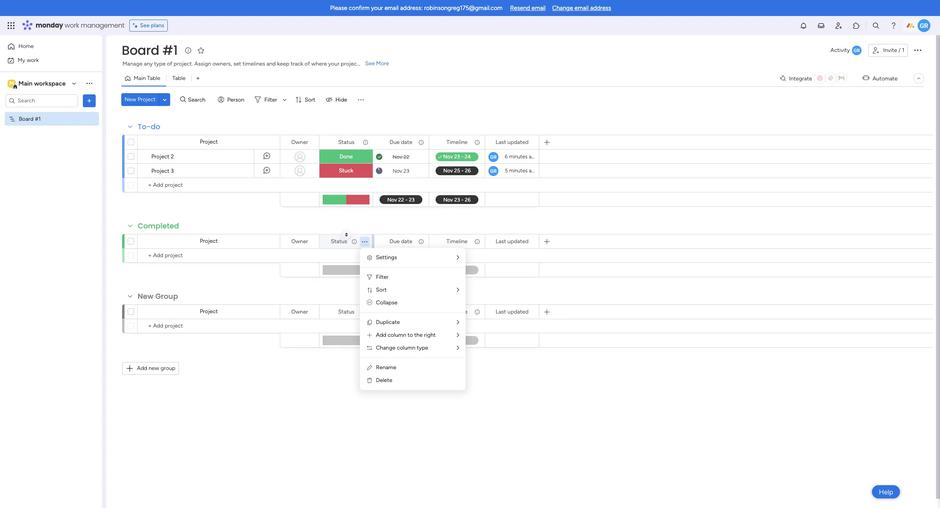 Task type: locate. For each thing, give the bounding box(es) containing it.
new
[[149, 365, 159, 372]]

ago up 5 minutes ago
[[529, 154, 538, 160]]

delete
[[376, 377, 392, 384]]

column
[[388, 332, 406, 339], [397, 345, 415, 352]]

0 horizontal spatial board
[[19, 116, 34, 122]]

1 horizontal spatial change
[[552, 4, 573, 12]]

see inside see plans button
[[140, 22, 150, 29]]

0 vertical spatial nov
[[393, 154, 402, 160]]

1 vertical spatial add
[[137, 365, 147, 372]]

0 vertical spatial type
[[154, 60, 166, 67]]

column information image
[[362, 139, 369, 146], [474, 238, 481, 245], [418, 309, 424, 315]]

1 list arrow image from the top
[[457, 255, 459, 261]]

due date down collapse
[[390, 309, 412, 315]]

1 vertical spatial column information image
[[474, 238, 481, 245]]

column for change
[[397, 345, 415, 352]]

change for change email address
[[552, 4, 573, 12]]

new inside button
[[125, 96, 136, 103]]

1 vertical spatial new
[[138, 292, 153, 302]]

1 horizontal spatial column information image
[[418, 309, 424, 315]]

0 vertical spatial owner
[[291, 139, 308, 146]]

home
[[18, 43, 34, 50]]

status for topmost status field
[[338, 139, 355, 146]]

sort inside popup button
[[305, 96, 315, 103]]

integrate
[[789, 75, 812, 82]]

2 vertical spatial status
[[338, 309, 355, 315]]

Board #1 field
[[120, 41, 180, 59]]

email left address:
[[385, 4, 399, 12]]

rename image
[[366, 365, 373, 371]]

of right track
[[305, 60, 310, 67]]

last updated field for new group
[[494, 308, 531, 317]]

2 vertical spatial last updated field
[[494, 308, 531, 317]]

0 horizontal spatial #1
[[35, 116, 41, 122]]

your right where
[[328, 60, 339, 67]]

add right add column to the right icon
[[376, 332, 386, 339]]

2 updated from the top
[[508, 238, 529, 245]]

1 horizontal spatial see
[[365, 60, 375, 67]]

1 last updated from the top
[[496, 139, 529, 146]]

1 vertical spatial sort
[[376, 287, 387, 294]]

2 nov from the top
[[393, 168, 402, 174]]

sort right sort image
[[376, 287, 387, 294]]

1 last updated field from the top
[[494, 138, 531, 147]]

new inside field
[[138, 292, 153, 302]]

1 vertical spatial ago
[[529, 168, 538, 174]]

0 horizontal spatial filter
[[264, 96, 277, 103]]

3 last updated from the top
[[496, 309, 529, 315]]

2 vertical spatial list arrow image
[[457, 346, 459, 351]]

address
[[590, 4, 611, 12]]

right
[[424, 332, 436, 339]]

arrow down image
[[280, 95, 290, 105]]

of left project.
[[167, 60, 172, 67]]

1 timeline from the top
[[447, 139, 468, 146]]

last updated field for to-do
[[494, 138, 531, 147]]

3 owner field from the top
[[289, 308, 310, 317]]

show board description image
[[183, 46, 193, 54]]

3 timeline from the top
[[447, 309, 468, 315]]

1 nov from the top
[[393, 154, 402, 160]]

1 vertical spatial timeline
[[447, 238, 468, 245]]

1 due date field from the top
[[388, 138, 414, 147]]

2 horizontal spatial column information image
[[474, 238, 481, 245]]

1 owner from the top
[[291, 139, 308, 146]]

list arrow image
[[457, 288, 459, 293], [457, 333, 459, 338]]

0 vertical spatial change
[[552, 4, 573, 12]]

due down collapse
[[390, 309, 400, 315]]

greg robinson image
[[918, 19, 931, 32]]

add to favorites image
[[197, 46, 205, 54]]

timelines
[[243, 60, 265, 67]]

2 vertical spatial due
[[390, 309, 400, 315]]

1 list arrow image from the top
[[457, 288, 459, 293]]

ago for 5 minutes ago
[[529, 168, 538, 174]]

change column type image
[[366, 345, 373, 352]]

1 horizontal spatial options image
[[913, 45, 923, 55]]

2 email from the left
[[532, 4, 546, 12]]

minutes for 5
[[509, 168, 528, 174]]

1 vertical spatial nov
[[393, 168, 402, 174]]

1 vertical spatial options image
[[85, 97, 93, 105]]

options image
[[913, 45, 923, 55], [85, 97, 93, 105]]

work right my on the left of the page
[[27, 57, 39, 63]]

of
[[167, 60, 172, 67], [305, 60, 310, 67]]

0 horizontal spatial email
[[385, 4, 399, 12]]

settings image
[[366, 255, 373, 261]]

owner
[[291, 139, 308, 146], [291, 238, 308, 245], [291, 309, 308, 315]]

add
[[376, 332, 386, 339], [137, 365, 147, 372]]

main down manage
[[134, 75, 146, 82]]

filter inside 'popup button'
[[264, 96, 277, 103]]

1 vertical spatial column
[[397, 345, 415, 352]]

3 last from the top
[[496, 309, 506, 315]]

0 horizontal spatial change
[[376, 345, 396, 352]]

0 horizontal spatial column information image
[[362, 139, 369, 146]]

add column to the right
[[376, 332, 436, 339]]

table down project.
[[172, 75, 186, 82]]

filter right filter icon
[[376, 274, 389, 281]]

collapse board header image
[[916, 75, 922, 82]]

change
[[552, 4, 573, 12], [376, 345, 396, 352]]

ago for 6 minutes ago
[[529, 154, 538, 160]]

Owner field
[[289, 138, 310, 147], [289, 237, 310, 246], [289, 308, 310, 317]]

3 updated from the top
[[508, 309, 529, 315]]

1 vertical spatial owner
[[291, 238, 308, 245]]

1 email from the left
[[385, 4, 399, 12]]

date for group
[[401, 309, 412, 315]]

list arrow image
[[457, 255, 459, 261], [457, 320, 459, 326], [457, 346, 459, 351]]

filter image
[[366, 274, 373, 281]]

1 table from the left
[[147, 75, 160, 82]]

add left new
[[137, 365, 147, 372]]

0 horizontal spatial sort
[[305, 96, 315, 103]]

1 vertical spatial owner field
[[289, 237, 310, 246]]

2 minutes from the top
[[509, 168, 528, 174]]

board up any
[[122, 41, 159, 59]]

5
[[505, 168, 508, 174]]

main table
[[134, 75, 160, 82]]

0 horizontal spatial options image
[[85, 97, 93, 105]]

new
[[125, 96, 136, 103], [138, 292, 153, 302]]

column down the add column to the right
[[397, 345, 415, 352]]

0 vertical spatial last
[[496, 139, 506, 146]]

column for add
[[388, 332, 406, 339]]

2 + add project text field from the top
[[142, 251, 276, 261]]

0 vertical spatial sort
[[305, 96, 315, 103]]

3 email from the left
[[575, 4, 589, 12]]

timeline for third timeline field from the bottom of the page
[[447, 139, 468, 146]]

3 owner from the top
[[291, 309, 308, 315]]

options image down workspace options image
[[85, 97, 93, 105]]

date
[[401, 139, 412, 146], [401, 238, 412, 245], [401, 309, 412, 315]]

1 vertical spatial + add project text field
[[142, 251, 276, 261]]

workspace options image
[[85, 79, 93, 87]]

ago
[[529, 154, 538, 160], [529, 168, 538, 174]]

0 vertical spatial list arrow image
[[457, 288, 459, 293]]

1 + add project text field from the top
[[142, 181, 276, 190]]

new left group at the bottom left of page
[[138, 292, 153, 302]]

add for add column to the right
[[376, 332, 386, 339]]

column information image for the middle status field
[[351, 238, 358, 245]]

+ Add project text field
[[142, 181, 276, 190], [142, 251, 276, 261]]

email right resend
[[532, 4, 546, 12]]

0 horizontal spatial board #1
[[19, 116, 41, 122]]

column information image for third timeline field from the bottom of the page
[[474, 139, 481, 146]]

due up settings
[[390, 238, 400, 245]]

2 date from the top
[[401, 238, 412, 245]]

change for change column type
[[376, 345, 396, 352]]

0 vertical spatial due date field
[[388, 138, 414, 147]]

minutes for 6
[[509, 154, 528, 160]]

date for do
[[401, 139, 412, 146]]

#1 left show board description image
[[162, 41, 178, 59]]

0 vertical spatial + add project text field
[[142, 181, 276, 190]]

1 horizontal spatial email
[[532, 4, 546, 12]]

project 3
[[151, 168, 174, 175]]

board #1 list box
[[0, 111, 102, 234]]

see left more
[[365, 60, 375, 67]]

3 last updated field from the top
[[494, 308, 531, 317]]

#1 down search in workspace field
[[35, 116, 41, 122]]

keep
[[277, 60, 289, 67]]

work right monday
[[65, 21, 79, 30]]

type right any
[[154, 60, 166, 67]]

change right resend email
[[552, 4, 573, 12]]

1 vertical spatial type
[[417, 345, 428, 352]]

0 horizontal spatial of
[[167, 60, 172, 67]]

0 vertical spatial filter
[[264, 96, 277, 103]]

2 vertical spatial owner
[[291, 309, 308, 315]]

0 vertical spatial status field
[[336, 138, 357, 147]]

1 vertical spatial due
[[390, 238, 400, 245]]

help
[[879, 488, 893, 496]]

0 vertical spatial timeline field
[[445, 138, 470, 147]]

3 date from the top
[[401, 309, 412, 315]]

board #1 down search in workspace field
[[19, 116, 41, 122]]

3 due date field from the top
[[388, 308, 414, 317]]

table
[[147, 75, 160, 82], [172, 75, 186, 82]]

ago down 6 minutes ago
[[529, 168, 538, 174]]

0 vertical spatial timeline
[[447, 139, 468, 146]]

duplicate image
[[366, 320, 373, 326]]

1 horizontal spatial new
[[138, 292, 153, 302]]

angle down image
[[163, 97, 167, 103]]

updated
[[508, 139, 529, 146], [508, 238, 529, 245], [508, 309, 529, 315]]

status
[[338, 139, 355, 146], [331, 238, 347, 245], [338, 309, 355, 315]]

2 of from the left
[[305, 60, 310, 67]]

automate
[[873, 75, 898, 82]]

Search field
[[186, 94, 210, 105]]

main
[[134, 75, 146, 82], [18, 79, 32, 87]]

project 2
[[151, 153, 174, 160]]

minutes right 5
[[509, 168, 528, 174]]

1 minutes from the top
[[509, 154, 528, 160]]

0 vertical spatial board #1
[[122, 41, 178, 59]]

column information image
[[418, 139, 424, 146], [474, 139, 481, 146], [351, 238, 358, 245], [418, 238, 424, 245], [362, 309, 369, 315], [474, 309, 481, 315]]

0 horizontal spatial see
[[140, 22, 150, 29]]

minutes
[[509, 154, 528, 160], [509, 168, 528, 174]]

1 horizontal spatial your
[[371, 4, 383, 12]]

main inside workspace selection element
[[18, 79, 32, 87]]

person button
[[214, 93, 249, 106]]

due date up nov 22
[[390, 139, 412, 146]]

v2 search image
[[180, 95, 186, 104]]

option
[[0, 112, 102, 113]]

where
[[311, 60, 327, 67]]

2 vertical spatial date
[[401, 309, 412, 315]]

1 last from the top
[[496, 139, 506, 146]]

2 timeline from the top
[[447, 238, 468, 245]]

add for add new group
[[137, 365, 147, 372]]

0 vertical spatial due
[[390, 139, 400, 146]]

see for see more
[[365, 60, 375, 67]]

activity
[[831, 47, 850, 54]]

0 vertical spatial status
[[338, 139, 355, 146]]

options image right 1
[[913, 45, 923, 55]]

main right the workspace image
[[18, 79, 32, 87]]

sort right arrow down icon
[[305, 96, 315, 103]]

project
[[138, 96, 156, 103], [200, 139, 218, 145], [151, 153, 169, 160], [151, 168, 169, 175], [200, 238, 218, 245], [200, 308, 218, 315]]

+ Add project text field
[[142, 322, 276, 331]]

2 vertical spatial owner field
[[289, 308, 310, 317]]

1 vertical spatial due date
[[390, 238, 412, 245]]

3 due from the top
[[390, 309, 400, 315]]

Last updated field
[[494, 138, 531, 147], [494, 237, 531, 246], [494, 308, 531, 317]]

main inside button
[[134, 75, 146, 82]]

work inside button
[[27, 57, 39, 63]]

my work button
[[5, 54, 86, 67]]

change right change column type icon
[[376, 345, 396, 352]]

0 vertical spatial ago
[[529, 154, 538, 160]]

0 horizontal spatial your
[[328, 60, 339, 67]]

due
[[390, 139, 400, 146], [390, 238, 400, 245], [390, 309, 400, 315]]

2 list arrow image from the top
[[457, 320, 459, 326]]

due date field up settings
[[388, 237, 414, 246]]

1 horizontal spatial main
[[134, 75, 146, 82]]

timeline
[[447, 139, 468, 146], [447, 238, 468, 245], [447, 309, 468, 315]]

0 vertical spatial work
[[65, 21, 79, 30]]

Due date field
[[388, 138, 414, 147], [388, 237, 414, 246], [388, 308, 414, 317]]

type for any
[[154, 60, 166, 67]]

nov left 22
[[393, 154, 402, 160]]

2 vertical spatial last
[[496, 309, 506, 315]]

sort asc image
[[345, 233, 348, 237]]

2 vertical spatial due date
[[390, 309, 412, 315]]

0 horizontal spatial type
[[154, 60, 166, 67]]

board
[[122, 41, 159, 59], [19, 116, 34, 122]]

status for the middle status field
[[331, 238, 347, 245]]

0 vertical spatial column information image
[[362, 139, 369, 146]]

#1
[[162, 41, 178, 59], [35, 116, 41, 122]]

updated for to-do
[[508, 139, 529, 146]]

new down main table button
[[125, 96, 136, 103]]

inbox image
[[817, 22, 825, 30]]

2 last updated from the top
[[496, 238, 529, 245]]

Status field
[[336, 138, 357, 147], [329, 237, 349, 246], [336, 308, 357, 317]]

board down search in workspace field
[[19, 116, 34, 122]]

minutes right 6
[[509, 154, 528, 160]]

2 vertical spatial timeline
[[447, 309, 468, 315]]

due date field up duplicate
[[388, 308, 414, 317]]

due date field for group
[[388, 308, 414, 317]]

last updated
[[496, 139, 529, 146], [496, 238, 529, 245], [496, 309, 529, 315]]

your right confirm
[[371, 4, 383, 12]]

email for change email address
[[575, 4, 589, 12]]

1 vertical spatial timeline field
[[445, 237, 470, 246]]

1 due from the top
[[390, 139, 400, 146]]

filter
[[264, 96, 277, 103], [376, 274, 389, 281]]

0 vertical spatial last updated
[[496, 139, 529, 146]]

owners,
[[213, 60, 232, 67]]

due up nov 22
[[390, 139, 400, 146]]

column left 'to'
[[388, 332, 406, 339]]

2 vertical spatial last updated
[[496, 309, 529, 315]]

last updated for new group
[[496, 309, 529, 315]]

1 date from the top
[[401, 139, 412, 146]]

search everything image
[[872, 22, 880, 30]]

1 vertical spatial status
[[331, 238, 347, 245]]

1 vertical spatial due date field
[[388, 237, 414, 246]]

table down any
[[147, 75, 160, 82]]

help button
[[872, 486, 900, 499]]

due date field up nov 22
[[388, 138, 414, 147]]

1 vertical spatial board #1
[[19, 116, 41, 122]]

dapulse integrations image
[[780, 75, 786, 81]]

add inside 'button'
[[137, 365, 147, 372]]

to
[[408, 332, 413, 339]]

3 due date from the top
[[390, 309, 412, 315]]

2 owner from the top
[[291, 238, 308, 245]]

board #1 up any
[[122, 41, 178, 59]]

0 vertical spatial owner field
[[289, 138, 310, 147]]

0 vertical spatial #1
[[162, 41, 178, 59]]

column information image for timeline
[[474, 238, 481, 245]]

email left address
[[575, 4, 589, 12]]

6 minutes ago
[[505, 154, 538, 160]]

1 horizontal spatial sort
[[376, 287, 387, 294]]

due date for do
[[390, 139, 412, 146]]

1 vertical spatial filter
[[376, 274, 389, 281]]

duplicate
[[376, 319, 400, 326]]

table button
[[166, 72, 192, 85]]

Search in workspace field
[[17, 96, 67, 105]]

project inside button
[[138, 96, 156, 103]]

nov for nov 22
[[393, 154, 402, 160]]

2 due from the top
[[390, 238, 400, 245]]

1 due date from the top
[[390, 139, 412, 146]]

timeline for 2nd timeline field from the bottom of the page
[[447, 238, 468, 245]]

see
[[140, 22, 150, 29], [365, 60, 375, 67]]

0 vertical spatial see
[[140, 22, 150, 29]]

0 horizontal spatial new
[[125, 96, 136, 103]]

completed
[[138, 221, 179, 231]]

due date up settings
[[390, 238, 412, 245]]

1 vertical spatial list arrow image
[[457, 320, 459, 326]]

column information image for 2nd due date field from the top
[[418, 238, 424, 245]]

add view image
[[196, 75, 200, 81]]

0 vertical spatial column
[[388, 332, 406, 339]]

nov left 23
[[393, 168, 402, 174]]

rename
[[376, 364, 396, 371]]

board #1 inside list box
[[19, 116, 41, 122]]

2 vertical spatial updated
[[508, 309, 529, 315]]

to-do
[[138, 122, 160, 132]]

list arrow image for settings
[[457, 255, 459, 261]]

see for see plans
[[140, 22, 150, 29]]

2 horizontal spatial email
[[575, 4, 589, 12]]

3 list arrow image from the top
[[457, 346, 459, 351]]

1 vertical spatial list arrow image
[[457, 333, 459, 338]]

Timeline field
[[445, 138, 470, 147], [445, 237, 470, 246], [445, 308, 470, 317]]

collapse
[[376, 300, 398, 306]]

invite / 1
[[883, 47, 905, 54]]

resend email link
[[510, 4, 546, 12]]

done
[[340, 153, 353, 160]]

1 horizontal spatial add
[[376, 332, 386, 339]]

1 horizontal spatial table
[[172, 75, 186, 82]]

2 table from the left
[[172, 75, 186, 82]]

see left 'plans'
[[140, 22, 150, 29]]

0 horizontal spatial table
[[147, 75, 160, 82]]

0 vertical spatial due date
[[390, 139, 412, 146]]

2 vertical spatial status field
[[336, 308, 357, 317]]

1 vertical spatial see
[[365, 60, 375, 67]]

2 owner field from the top
[[289, 237, 310, 246]]

0 vertical spatial date
[[401, 139, 412, 146]]

2 list arrow image from the top
[[457, 333, 459, 338]]

type for column
[[417, 345, 428, 352]]

filter left arrow down icon
[[264, 96, 277, 103]]

due date field for do
[[388, 138, 414, 147]]

0 vertical spatial add
[[376, 332, 386, 339]]

main for main table
[[134, 75, 146, 82]]

new for new project
[[125, 96, 136, 103]]

type down the the
[[417, 345, 428, 352]]

last
[[496, 139, 506, 146], [496, 238, 506, 245], [496, 309, 506, 315]]

1 vertical spatial change
[[376, 345, 396, 352]]

1 vertical spatial minutes
[[509, 168, 528, 174]]

list arrow image for duplicate
[[457, 320, 459, 326]]

1 updated from the top
[[508, 139, 529, 146]]



Task type: vqa. For each thing, say whether or not it's contained in the screenshot.
the bottommost Change
yes



Task type: describe. For each thing, give the bounding box(es) containing it.
New Group field
[[136, 292, 180, 302]]

table inside main table button
[[147, 75, 160, 82]]

add new group
[[137, 365, 175, 372]]

management
[[81, 21, 124, 30]]

track
[[291, 60, 303, 67]]

please
[[330, 4, 347, 12]]

stands.
[[360, 60, 378, 67]]

column information image for first timeline field from the bottom
[[474, 309, 481, 315]]

column information image for status
[[362, 139, 369, 146]]

3 timeline field from the top
[[445, 308, 470, 317]]

monday work management
[[36, 21, 124, 30]]

list arrow image for change column type
[[457, 333, 459, 338]]

1 vertical spatial status field
[[329, 237, 349, 246]]

v2 done deadline image
[[376, 153, 382, 161]]

new project
[[125, 96, 156, 103]]

1 horizontal spatial filter
[[376, 274, 389, 281]]

main table button
[[121, 72, 166, 85]]

To-do field
[[136, 122, 162, 132]]

last for group
[[496, 309, 506, 315]]

add column to the right image
[[366, 332, 373, 339]]

1 horizontal spatial board
[[122, 41, 159, 59]]

change email address link
[[552, 4, 611, 12]]

new for new group
[[138, 292, 153, 302]]

2 vertical spatial column information image
[[418, 309, 424, 315]]

person
[[227, 96, 244, 103]]

change email address
[[552, 4, 611, 12]]

5 minutes ago
[[505, 168, 538, 174]]

confirm
[[349, 4, 370, 12]]

23
[[404, 168, 409, 174]]

sort image
[[366, 287, 373, 294]]

settings
[[376, 254, 397, 261]]

set
[[233, 60, 241, 67]]

sort desc image
[[345, 233, 348, 237]]

help image
[[890, 22, 898, 30]]

22
[[404, 154, 409, 160]]

last updated for to-do
[[496, 139, 529, 146]]

assign
[[194, 60, 211, 67]]

workspace selection element
[[8, 79, 67, 89]]

list arrow image for collapse
[[457, 288, 459, 293]]

autopilot image
[[863, 73, 870, 83]]

address:
[[400, 4, 423, 12]]

2 timeline field from the top
[[445, 237, 470, 246]]

email for resend email
[[532, 4, 546, 12]]

group
[[155, 292, 178, 302]]

dapulse checkmark sign image
[[438, 153, 442, 162]]

manage any type of project. assign owners, set timelines and keep track of where your project stands.
[[123, 60, 378, 67]]

sort button
[[292, 93, 320, 106]]

home button
[[5, 40, 86, 53]]

new group
[[138, 292, 178, 302]]

v2 collapse column outline image
[[367, 300, 372, 306]]

column information image for due date field associated with do
[[418, 139, 424, 146]]

manage
[[123, 60, 142, 67]]

last for do
[[496, 139, 506, 146]]

main for main workspace
[[18, 79, 32, 87]]

3
[[171, 168, 174, 175]]

Completed field
[[136, 221, 181, 231]]

project
[[341, 60, 359, 67]]

stuck
[[339, 167, 353, 174]]

group
[[161, 365, 175, 372]]

see plans button
[[129, 20, 168, 32]]

timeline for first timeline field from the bottom
[[447, 309, 468, 315]]

0 vertical spatial options image
[[913, 45, 923, 55]]

any
[[144, 60, 153, 67]]

1 owner field from the top
[[289, 138, 310, 147]]

see more link
[[364, 60, 390, 68]]

project.
[[174, 60, 193, 67]]

1 timeline field from the top
[[445, 138, 470, 147]]

6
[[505, 154, 508, 160]]

menu image
[[357, 96, 365, 104]]

see plans
[[140, 22, 164, 29]]

robinsongreg175@gmail.com
[[424, 4, 503, 12]]

delete image
[[366, 378, 373, 384]]

0 vertical spatial your
[[371, 4, 383, 12]]

filter button
[[252, 93, 290, 106]]

1 horizontal spatial #1
[[162, 41, 178, 59]]

the
[[414, 332, 423, 339]]

2 last updated field from the top
[[494, 237, 531, 246]]

workspace image
[[8, 79, 16, 88]]

2 last from the top
[[496, 238, 506, 245]]

list arrow image for change column type
[[457, 346, 459, 351]]

hide button
[[323, 93, 352, 106]]

apps image
[[853, 22, 861, 30]]

please confirm your email address: robinsongreg175@gmail.com
[[330, 4, 503, 12]]

due for do
[[390, 139, 400, 146]]

1 horizontal spatial board #1
[[122, 41, 178, 59]]

my work
[[18, 57, 39, 63]]

table inside table button
[[172, 75, 186, 82]]

work for monday
[[65, 21, 79, 30]]

nov 23
[[393, 168, 409, 174]]

and
[[267, 60, 276, 67]]

updated for new group
[[508, 309, 529, 315]]

work for my
[[27, 57, 39, 63]]

resend email
[[510, 4, 546, 12]]

2
[[171, 153, 174, 160]]

nov 22
[[393, 154, 409, 160]]

plans
[[151, 22, 164, 29]]

workspace
[[34, 79, 66, 87]]

select product image
[[7, 22, 15, 30]]

monday
[[36, 21, 63, 30]]

due date for group
[[390, 309, 412, 315]]

do
[[151, 122, 160, 132]]

invite
[[883, 47, 897, 54]]

see more
[[365, 60, 389, 67]]

board inside list box
[[19, 116, 34, 122]]

to-
[[138, 122, 151, 132]]

status for the bottom status field
[[338, 309, 355, 315]]

add new group button
[[122, 362, 179, 375]]

1 of from the left
[[167, 60, 172, 67]]

due for group
[[390, 309, 400, 315]]

2 due date from the top
[[390, 238, 412, 245]]

1
[[902, 47, 905, 54]]

#1 inside list box
[[35, 116, 41, 122]]

invite members image
[[835, 22, 843, 30]]

2 due date field from the top
[[388, 237, 414, 246]]

invite / 1 button
[[869, 44, 908, 57]]

main workspace
[[18, 79, 66, 87]]

notifications image
[[800, 22, 808, 30]]

more
[[376, 60, 389, 67]]

m
[[9, 80, 14, 87]]

nov for nov 23
[[393, 168, 402, 174]]

change column type
[[376, 345, 428, 352]]

activity button
[[827, 44, 865, 57]]

my
[[18, 57, 25, 63]]

hide
[[335, 96, 347, 103]]

new project button
[[121, 93, 159, 106]]

resend
[[510, 4, 530, 12]]

/
[[899, 47, 901, 54]]



